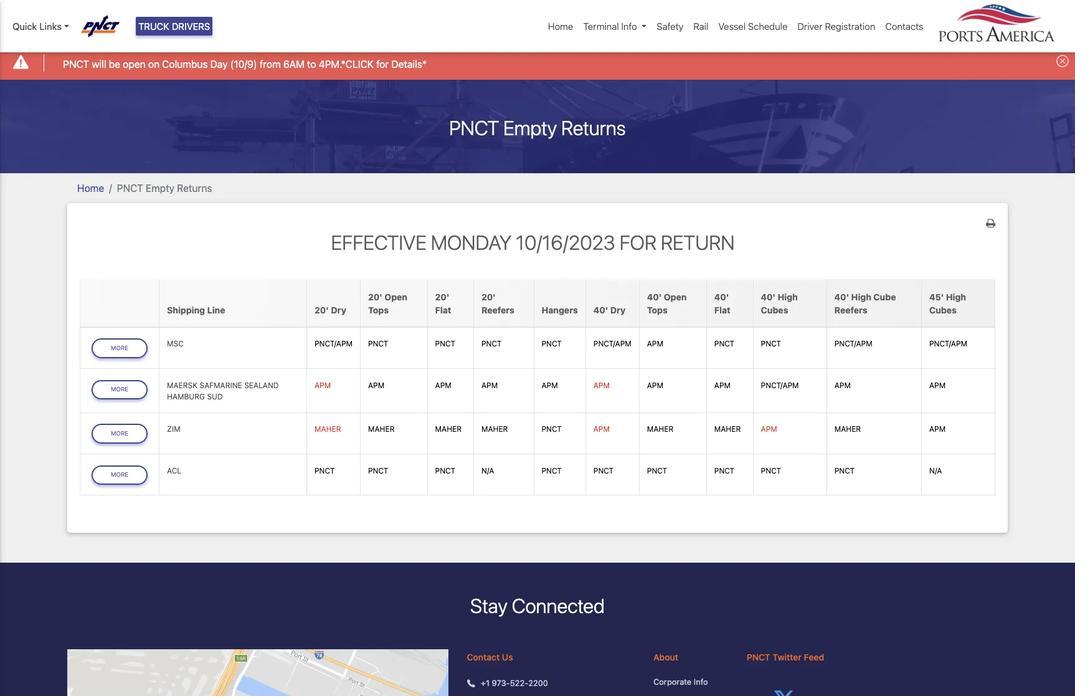 Task type: locate. For each thing, give the bounding box(es) containing it.
more button for maersk safmarine sealand hamburg sud
[[92, 380, 148, 400]]

shipping line
[[167, 304, 225, 315]]

1 horizontal spatial pnct empty returns
[[449, 116, 626, 139]]

40' inside 40' high cubes
[[761, 291, 776, 302]]

tops inside 40' open tops
[[647, 304, 668, 315]]

2 open from the left
[[664, 291, 687, 302]]

1 horizontal spatial info
[[694, 677, 708, 687]]

40' right hangers
[[594, 304, 608, 315]]

0 horizontal spatial open
[[385, 291, 408, 302]]

0 horizontal spatial empty
[[146, 182, 175, 194]]

open for 40' open tops
[[664, 291, 687, 302]]

shipping
[[167, 304, 205, 315]]

1 vertical spatial returns
[[177, 182, 212, 194]]

0 horizontal spatial info
[[622, 21, 637, 32]]

pnct will be open on columbus day (10/9) from 6am to 4pm.*click for details* alert
[[0, 46, 1076, 80]]

20' for 20' reefers
[[482, 291, 496, 302]]

2 cubes from the left
[[930, 304, 957, 315]]

more for acl
[[111, 471, 128, 478]]

40' left cube
[[835, 291, 849, 302]]

pnct will be open on columbus day (10/9) from 6am to 4pm.*click for details*
[[63, 58, 427, 70]]

more button for acl
[[92, 465, 148, 485]]

1 horizontal spatial dry
[[611, 304, 626, 315]]

0 vertical spatial home link
[[543, 14, 578, 38]]

0 horizontal spatial n/a
[[482, 466, 494, 475]]

cubes down 45'
[[930, 304, 957, 315]]

more button
[[92, 338, 148, 358], [92, 380, 148, 400], [92, 424, 148, 444], [92, 465, 148, 485]]

open inside 40' open tops
[[664, 291, 687, 302]]

1 open from the left
[[385, 291, 408, 302]]

dry left 20' open tops
[[331, 304, 346, 315]]

4pm.*click
[[319, 58, 374, 70]]

10/16/2023
[[516, 230, 615, 254]]

truck drivers
[[138, 21, 210, 32]]

3 more button from the top
[[92, 424, 148, 444]]

home link
[[543, 14, 578, 38], [77, 182, 104, 194]]

cubes right 40' flat
[[761, 304, 789, 315]]

open left 20' flat
[[385, 291, 408, 302]]

1 horizontal spatial returns
[[561, 116, 626, 139]]

1 vertical spatial info
[[694, 677, 708, 687]]

high inside 40' high cube reefers
[[852, 291, 872, 302]]

1 vertical spatial empty
[[146, 182, 175, 194]]

2 more from the top
[[111, 386, 128, 393]]

cubes inside 45' high cubes
[[930, 304, 957, 315]]

0 horizontal spatial high
[[778, 291, 798, 302]]

open
[[123, 58, 146, 70]]

rail link
[[689, 14, 714, 38]]

4 more from the top
[[111, 471, 128, 478]]

20'
[[368, 291, 383, 302], [435, 291, 450, 302], [482, 291, 496, 302], [315, 304, 329, 315]]

40' dry
[[594, 304, 626, 315]]

40' high cube reefers
[[835, 291, 896, 315]]

+1 973-522-2200
[[481, 678, 548, 688]]

0 horizontal spatial tops
[[368, 304, 389, 315]]

us
[[502, 652, 513, 662]]

40' right 40' open tops at the right of the page
[[715, 291, 729, 302]]

3 more from the top
[[111, 430, 128, 437]]

open
[[385, 291, 408, 302], [664, 291, 687, 302]]

flat
[[435, 304, 451, 315], [715, 304, 731, 315]]

dry left 40' open tops at the right of the page
[[611, 304, 626, 315]]

driver registration link
[[793, 14, 881, 38]]

high
[[778, 291, 798, 302], [852, 291, 872, 302], [946, 291, 967, 302]]

2 tops from the left
[[647, 304, 668, 315]]

more
[[111, 345, 128, 351], [111, 386, 128, 393], [111, 430, 128, 437], [111, 471, 128, 478]]

1 tops from the left
[[368, 304, 389, 315]]

(10/9)
[[230, 58, 257, 70]]

0 horizontal spatial flat
[[435, 304, 451, 315]]

registration
[[825, 21, 876, 32]]

corporate
[[654, 677, 692, 687]]

7 maher from the left
[[835, 424, 861, 434]]

to
[[307, 58, 316, 70]]

20' reefers
[[482, 291, 515, 315]]

info right corporate
[[694, 677, 708, 687]]

hamburg
[[167, 392, 205, 401]]

return
[[661, 230, 735, 254]]

3 maher from the left
[[435, 424, 462, 434]]

0 vertical spatial pnct empty returns
[[449, 116, 626, 139]]

pnct empty returns
[[449, 116, 626, 139], [117, 182, 212, 194]]

1 vertical spatial home link
[[77, 182, 104, 194]]

tops right 40' dry
[[647, 304, 668, 315]]

40' inside 40' open tops
[[647, 291, 662, 302]]

20' inside 20' reefers
[[482, 291, 496, 302]]

high inside 45' high cubes
[[946, 291, 967, 302]]

20' inside 20' open tops
[[368, 291, 383, 302]]

apm
[[647, 339, 664, 348], [315, 380, 331, 390], [368, 380, 385, 390], [435, 380, 452, 390], [482, 380, 498, 390], [542, 380, 558, 390], [594, 380, 610, 390], [647, 380, 664, 390], [715, 380, 731, 390], [835, 380, 851, 390], [930, 380, 946, 390], [594, 424, 610, 434], [761, 424, 778, 434], [930, 424, 946, 434]]

1 n/a from the left
[[482, 466, 494, 475]]

vessel schedule
[[719, 21, 788, 32]]

40' for 40' high cubes
[[761, 291, 776, 302]]

1 flat from the left
[[435, 304, 451, 315]]

dry
[[331, 304, 346, 315], [611, 304, 626, 315]]

returns
[[561, 116, 626, 139], [177, 182, 212, 194]]

0 vertical spatial home
[[548, 21, 574, 32]]

vessel
[[719, 21, 746, 32]]

open left 40' flat
[[664, 291, 687, 302]]

n/a
[[482, 466, 494, 475], [930, 466, 942, 475]]

40' right 40' flat
[[761, 291, 776, 302]]

973-
[[492, 678, 510, 688]]

acl
[[167, 466, 181, 475]]

cubes
[[761, 304, 789, 315], [930, 304, 957, 315]]

maersk safmarine sealand hamburg sud
[[167, 380, 279, 401]]

info
[[622, 21, 637, 32], [694, 677, 708, 687]]

5 maher from the left
[[647, 424, 674, 434]]

vessel schedule link
[[714, 14, 793, 38]]

0 horizontal spatial cubes
[[761, 304, 789, 315]]

pnct
[[63, 58, 89, 70], [449, 116, 499, 139], [117, 182, 143, 194], [368, 339, 388, 348], [435, 339, 456, 348], [482, 339, 502, 348], [542, 339, 562, 348], [715, 339, 735, 348], [761, 339, 781, 348], [542, 424, 562, 434], [315, 466, 335, 475], [368, 466, 388, 475], [435, 466, 456, 475], [542, 466, 562, 475], [594, 466, 614, 475], [647, 466, 667, 475], [715, 466, 735, 475], [761, 466, 781, 475], [835, 466, 855, 475], [747, 652, 771, 662]]

about
[[654, 652, 679, 662]]

pnct twitter feed
[[747, 652, 824, 662]]

1 horizontal spatial high
[[852, 291, 872, 302]]

0 horizontal spatial home
[[77, 182, 104, 194]]

2 horizontal spatial high
[[946, 291, 967, 302]]

empty
[[504, 116, 557, 139], [146, 182, 175, 194]]

stay
[[471, 594, 508, 618]]

pnct/apm
[[315, 339, 353, 348], [594, 339, 632, 348], [835, 339, 873, 348], [930, 339, 968, 348], [761, 380, 799, 390]]

3 high from the left
[[946, 291, 967, 302]]

0 vertical spatial info
[[622, 21, 637, 32]]

2 high from the left
[[852, 291, 872, 302]]

1 cubes from the left
[[761, 304, 789, 315]]

more for zim
[[111, 430, 128, 437]]

info right terminal
[[622, 21, 637, 32]]

flat for 20' flat
[[435, 304, 451, 315]]

40' inside 40' flat
[[715, 291, 729, 302]]

0 horizontal spatial reefers
[[482, 304, 515, 315]]

2 reefers from the left
[[835, 304, 868, 315]]

zim
[[167, 424, 180, 434]]

high for 40' high cubes
[[778, 291, 798, 302]]

more button for msc
[[92, 338, 148, 358]]

tops inside 20' open tops
[[368, 304, 389, 315]]

flat left 20' reefers
[[435, 304, 451, 315]]

0 horizontal spatial pnct empty returns
[[117, 182, 212, 194]]

home
[[548, 21, 574, 32], [77, 182, 104, 194]]

flat for 40' flat
[[715, 304, 731, 315]]

safmarine
[[200, 380, 242, 390]]

1 horizontal spatial empty
[[504, 116, 557, 139]]

1 more from the top
[[111, 345, 128, 351]]

maher
[[315, 424, 341, 434], [368, 424, 395, 434], [435, 424, 462, 434], [482, 424, 508, 434], [647, 424, 674, 434], [715, 424, 741, 434], [835, 424, 861, 434]]

20' inside 20' flat
[[435, 291, 450, 302]]

for
[[376, 58, 389, 70]]

rail
[[694, 21, 709, 32]]

high inside 40' high cubes
[[778, 291, 798, 302]]

0 horizontal spatial dry
[[331, 304, 346, 315]]

40' down for
[[647, 291, 662, 302]]

from
[[260, 58, 281, 70]]

contact us
[[467, 652, 513, 662]]

2 n/a from the left
[[930, 466, 942, 475]]

close image
[[1057, 55, 1069, 67]]

for
[[620, 230, 657, 254]]

1 dry from the left
[[331, 304, 346, 315]]

1 horizontal spatial open
[[664, 291, 687, 302]]

info for terminal info
[[622, 21, 637, 32]]

1 horizontal spatial flat
[[715, 304, 731, 315]]

4 maher from the left
[[482, 424, 508, 434]]

1 horizontal spatial tops
[[647, 304, 668, 315]]

1 high from the left
[[778, 291, 798, 302]]

2 dry from the left
[[611, 304, 626, 315]]

1 horizontal spatial cubes
[[930, 304, 957, 315]]

1 horizontal spatial n/a
[[930, 466, 942, 475]]

6 maher from the left
[[715, 424, 741, 434]]

hangers
[[542, 304, 578, 315]]

connected
[[512, 594, 605, 618]]

40'
[[647, 291, 662, 302], [715, 291, 729, 302], [761, 291, 776, 302], [835, 291, 849, 302], [594, 304, 608, 315]]

reefers inside 40' high cube reefers
[[835, 304, 868, 315]]

1 horizontal spatial reefers
[[835, 304, 868, 315]]

tops right 20' dry
[[368, 304, 389, 315]]

40' inside 40' high cube reefers
[[835, 291, 849, 302]]

20' flat
[[435, 291, 451, 315]]

flat right 40' open tops at the right of the page
[[715, 304, 731, 315]]

2 more button from the top
[[92, 380, 148, 400]]

cubes inside 40' high cubes
[[761, 304, 789, 315]]

1 more button from the top
[[92, 338, 148, 358]]

40' flat
[[715, 291, 731, 315]]

2 flat from the left
[[715, 304, 731, 315]]

contacts
[[886, 21, 924, 32]]

+1
[[481, 678, 490, 688]]

open inside 20' open tops
[[385, 291, 408, 302]]

20' for 20' flat
[[435, 291, 450, 302]]

20' for 20' dry
[[315, 304, 329, 315]]

4 more button from the top
[[92, 465, 148, 485]]



Task type: vqa. For each thing, say whether or not it's contained in the screenshot.
10/11/2023 08:12
no



Task type: describe. For each thing, give the bounding box(es) containing it.
more for msc
[[111, 345, 128, 351]]

driver
[[798, 21, 823, 32]]

+1 973-522-2200 link
[[481, 677, 548, 689]]

on
[[148, 58, 160, 70]]

pnct will be open on columbus day (10/9) from 6am to 4pm.*click for details* link
[[63, 56, 427, 71]]

terminal info link
[[578, 14, 652, 38]]

schedule
[[748, 21, 788, 32]]

40' for 40' flat
[[715, 291, 729, 302]]

1 horizontal spatial home
[[548, 21, 574, 32]]

twitter
[[773, 652, 802, 662]]

effective monday 10/16/2023 for return
[[331, 230, 735, 254]]

tops for 20'
[[368, 304, 389, 315]]

1 reefers from the left
[[482, 304, 515, 315]]

40' for 40' open tops
[[647, 291, 662, 302]]

will
[[92, 58, 106, 70]]

truck
[[138, 21, 169, 32]]

40' for 40' dry
[[594, 304, 608, 315]]

cube
[[874, 291, 896, 302]]

1 horizontal spatial home link
[[543, 14, 578, 38]]

pnct inside "alert"
[[63, 58, 89, 70]]

details*
[[392, 58, 427, 70]]

safety link
[[652, 14, 689, 38]]

20' open tops
[[368, 291, 408, 315]]

print image
[[987, 218, 996, 228]]

quick links link
[[12, 19, 69, 33]]

dry for 20' dry
[[331, 304, 346, 315]]

feed
[[804, 652, 824, 662]]

safety
[[657, 21, 684, 32]]

contacts link
[[881, 14, 929, 38]]

1 vertical spatial pnct empty returns
[[117, 182, 212, 194]]

0 vertical spatial returns
[[561, 116, 626, 139]]

terminal
[[583, 21, 619, 32]]

maersk
[[167, 380, 198, 390]]

6am
[[283, 58, 305, 70]]

quick links
[[12, 21, 62, 32]]

day
[[210, 58, 228, 70]]

high for 40' high cube reefers
[[852, 291, 872, 302]]

info for corporate info
[[694, 677, 708, 687]]

contact
[[467, 652, 500, 662]]

monday
[[431, 230, 512, 254]]

corporate info link
[[654, 676, 728, 688]]

more for maersk safmarine sealand hamburg sud
[[111, 386, 128, 393]]

drivers
[[172, 21, 210, 32]]

2 maher from the left
[[368, 424, 395, 434]]

dry for 40' dry
[[611, 304, 626, 315]]

45' high cubes
[[930, 291, 967, 315]]

columbus
[[162, 58, 208, 70]]

20' for 20' open tops
[[368, 291, 383, 302]]

sud
[[207, 392, 223, 401]]

line
[[207, 304, 225, 315]]

stay connected
[[471, 594, 605, 618]]

0 horizontal spatial returns
[[177, 182, 212, 194]]

corporate info
[[654, 677, 708, 687]]

20' dry
[[315, 304, 346, 315]]

2200
[[529, 678, 548, 688]]

sealand
[[244, 380, 279, 390]]

0 vertical spatial empty
[[504, 116, 557, 139]]

truck drivers link
[[136, 17, 213, 36]]

terminal info
[[583, 21, 637, 32]]

effective
[[331, 230, 427, 254]]

links
[[39, 21, 62, 32]]

cubes for 40'
[[761, 304, 789, 315]]

open for 20' open tops
[[385, 291, 408, 302]]

1 maher from the left
[[315, 424, 341, 434]]

40' open tops
[[647, 291, 687, 315]]

1 vertical spatial home
[[77, 182, 104, 194]]

522-
[[510, 678, 529, 688]]

be
[[109, 58, 120, 70]]

40' for 40' high cube reefers
[[835, 291, 849, 302]]

driver registration
[[798, 21, 876, 32]]

0 horizontal spatial home link
[[77, 182, 104, 194]]

40' high cubes
[[761, 291, 798, 315]]

tops for 40'
[[647, 304, 668, 315]]

more button for zim
[[92, 424, 148, 444]]

high for 45' high cubes
[[946, 291, 967, 302]]

45'
[[930, 291, 944, 302]]

quick
[[12, 21, 37, 32]]

cubes for 45'
[[930, 304, 957, 315]]

msc
[[167, 339, 184, 348]]



